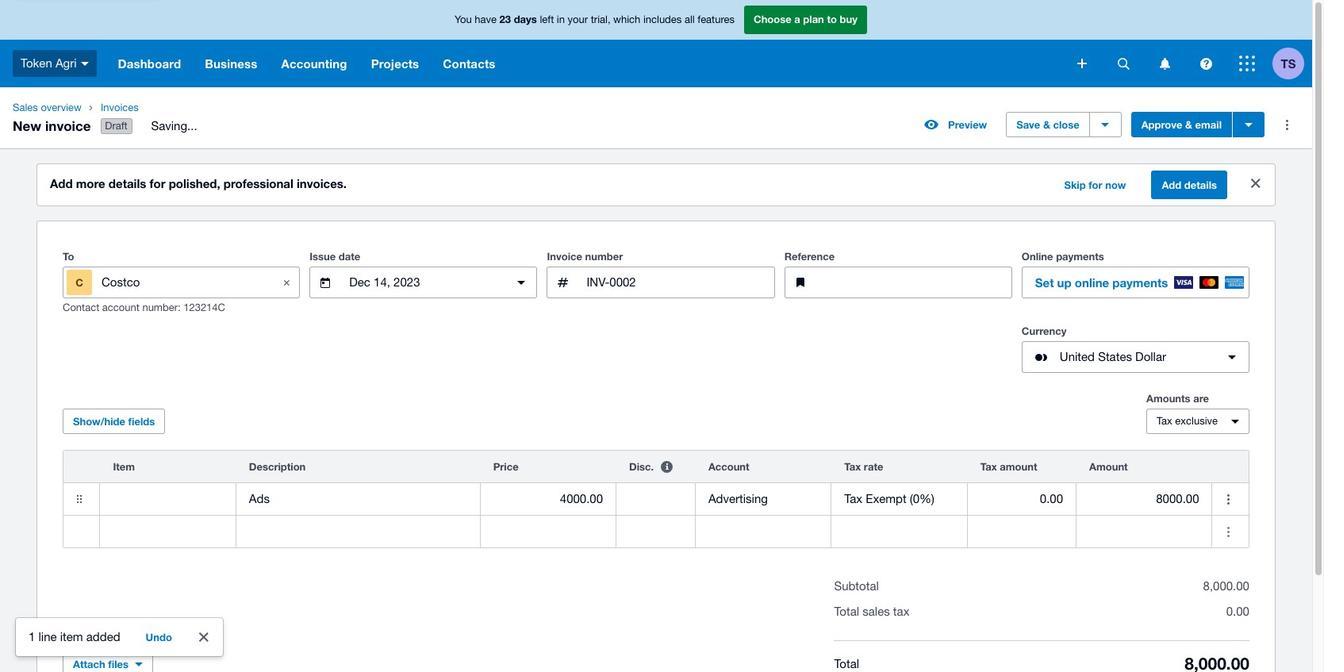 Task type: describe. For each thing, give the bounding box(es) containing it.
rate
[[864, 460, 884, 473]]

are
[[1194, 392, 1210, 405]]

add for add details
[[1162, 179, 1182, 191]]

files
[[108, 658, 129, 671]]

approve & email
[[1142, 118, 1222, 131]]

in
[[557, 14, 565, 26]]

contacts button
[[431, 40, 508, 87]]

choose a plan to buy
[[754, 13, 858, 26]]

more line item options image for 2nd inventory item 'text field' from the top of the invoice line item list element in the bottom of the page's amount field
[[1213, 516, 1245, 548]]

invoice line item list element
[[63, 450, 1250, 549]]

which
[[614, 14, 641, 26]]

you
[[455, 14, 472, 26]]

united states dollar button
[[1022, 341, 1250, 373]]

tax for tax rate
[[845, 460, 861, 473]]

line
[[38, 630, 57, 644]]

email
[[1196, 118, 1222, 131]]

total for total
[[835, 657, 860, 670]]

tax exclusive button
[[1147, 409, 1250, 434]]

123214c
[[184, 302, 225, 314]]

svg image
[[1240, 56, 1256, 71]]

business
[[205, 56, 258, 71]]

tax rate
[[845, 460, 884, 473]]

attach
[[73, 658, 105, 671]]

invoice
[[45, 117, 91, 134]]

sales
[[863, 605, 890, 618]]

price field for 2nd inventory item 'text field' from the top of the invoice line item list element in the bottom of the page
[[481, 517, 616, 547]]

online payments
[[1022, 250, 1105, 263]]

Discount field
[[617, 484, 695, 514]]

token agri
[[21, 56, 77, 70]]

23
[[500, 13, 511, 26]]

price field for 2nd inventory item 'text field' from the bottom of the invoice line item list element in the bottom of the page
[[481, 484, 616, 514]]

attach files
[[73, 658, 129, 671]]

amount field for 2nd inventory item 'text field' from the bottom of the invoice line item list element in the bottom of the page
[[1077, 484, 1212, 514]]

more line item options element
[[1213, 451, 1249, 483]]

you have 23 days left in your trial, which includes all features
[[455, 13, 735, 26]]

drag and drop line image
[[63, 483, 95, 515]]

issue
[[310, 250, 336, 263]]

invoices
[[101, 102, 139, 114]]

number:
[[142, 302, 181, 314]]

amount
[[1000, 460, 1038, 473]]

show/hide fields
[[73, 415, 155, 428]]

total sales tax
[[835, 605, 910, 618]]

left
[[540, 14, 554, 26]]

close image for 1 line item added
[[188, 621, 220, 653]]

all
[[685, 14, 695, 26]]

draft
[[105, 120, 128, 132]]

accounting
[[281, 56, 347, 71]]

show/hide fields button
[[63, 409, 165, 434]]

more invoice options image
[[1272, 109, 1303, 141]]

sales
[[13, 102, 38, 114]]

your
[[568, 14, 588, 26]]

professional
[[224, 176, 294, 191]]

skip
[[1065, 179, 1086, 191]]

add details button
[[1152, 171, 1228, 199]]

subtotal
[[835, 580, 879, 593]]

description
[[249, 460, 306, 473]]

disc.
[[629, 460, 654, 473]]

now
[[1106, 179, 1127, 191]]

save & close button
[[1007, 112, 1090, 137]]

add details
[[1162, 179, 1218, 191]]

1 line item added status
[[16, 618, 223, 656]]

Reference text field
[[823, 268, 1012, 298]]

accounting button
[[269, 40, 359, 87]]

price
[[493, 460, 519, 473]]

close
[[1054, 118, 1080, 131]]

tax exclusive
[[1157, 415, 1218, 427]]

1 horizontal spatial 0.00
[[1227, 605, 1250, 618]]

1 line item added
[[29, 630, 120, 644]]

up
[[1058, 276, 1072, 290]]

more information on discount image
[[651, 451, 683, 483]]

includes
[[644, 14, 682, 26]]

& for email
[[1186, 118, 1193, 131]]

2 inventory item text field from the top
[[100, 517, 236, 547]]

more
[[76, 176, 105, 191]]

number
[[585, 250, 623, 263]]

overview
[[41, 102, 82, 114]]

united
[[1060, 350, 1095, 364]]

description text field for 2nd inventory item 'text field' from the top of the invoice line item list element in the bottom of the page
[[236, 517, 480, 547]]

undo
[[146, 631, 172, 644]]

Invoice number text field
[[585, 268, 774, 298]]

0.00 inside invoice line item list element
[[1040, 492, 1064, 506]]

ts button
[[1273, 40, 1313, 87]]

Tax rate text field
[[832, 484, 967, 514]]

costco
[[102, 275, 140, 289]]

agri
[[55, 56, 77, 70]]

account
[[102, 302, 140, 314]]

new
[[13, 117, 41, 134]]

1
[[29, 630, 35, 644]]

invoice
[[547, 250, 583, 263]]



Task type: vqa. For each thing, say whether or not it's contained in the screenshot.
the leftmost White
no



Task type: locate. For each thing, give the bounding box(es) containing it.
1 price field from the top
[[481, 484, 616, 514]]

total down subtotal
[[835, 605, 860, 618]]

1 more line item options image from the top
[[1213, 483, 1245, 515]]

show/hide
[[73, 415, 125, 428]]

payments
[[1057, 250, 1105, 263], [1113, 276, 1169, 290]]

choose
[[754, 13, 792, 26]]

dollar
[[1136, 350, 1167, 364]]

preview
[[949, 118, 988, 131]]

features
[[698, 14, 735, 26]]

0.00
[[1040, 492, 1064, 506], [1227, 605, 1250, 618]]

1 horizontal spatial close image
[[271, 267, 303, 299]]

add
[[50, 176, 73, 191], [1162, 179, 1182, 191]]

0 vertical spatial amount field
[[1077, 484, 1212, 514]]

0 horizontal spatial details
[[109, 176, 146, 191]]

sales overview link
[[6, 100, 88, 116]]

Description text field
[[236, 484, 480, 514], [236, 517, 480, 547]]

none field account
[[696, 483, 831, 515]]

0 vertical spatial payments
[[1057, 250, 1105, 263]]

2 price field from the top
[[481, 517, 616, 547]]

invoice number element
[[547, 267, 775, 299]]

more line item options image up the 8,000.00
[[1213, 516, 1245, 548]]

1 vertical spatial price field
[[481, 517, 616, 547]]

item
[[60, 630, 83, 644]]

invoice number
[[547, 250, 623, 263]]

1 vertical spatial more line item options image
[[1213, 516, 1245, 548]]

2 horizontal spatial close image
[[1241, 168, 1272, 199]]

&
[[1044, 118, 1051, 131], [1186, 118, 1193, 131]]

Price field
[[481, 484, 616, 514], [481, 517, 616, 547]]

dashboard link
[[106, 40, 193, 87]]

0 horizontal spatial close image
[[188, 621, 220, 653]]

1 vertical spatial amount field
[[1077, 517, 1212, 547]]

add more details for polished, professional invoices. status
[[37, 164, 1276, 206]]

contact account number: 123214c
[[63, 302, 225, 314]]

1 amount field from the top
[[1077, 484, 1212, 514]]

& left email
[[1186, 118, 1193, 131]]

1 horizontal spatial add
[[1162, 179, 1182, 191]]

details inside 'button'
[[1185, 179, 1218, 191]]

dashboard
[[118, 56, 181, 71]]

for left polished,
[[150, 176, 165, 191]]

1 vertical spatial inventory item text field
[[100, 517, 236, 547]]

1 horizontal spatial details
[[1185, 179, 1218, 191]]

more line item options image
[[1213, 483, 1245, 515], [1213, 516, 1245, 548]]

0 horizontal spatial payments
[[1057, 250, 1105, 263]]

total down total sales tax
[[835, 657, 860, 670]]

approve & email button
[[1132, 112, 1233, 137]]

close image inside add more details for polished, professional invoices. status
[[1241, 168, 1272, 199]]

sales overview
[[13, 102, 82, 114]]

none field "tax rate"
[[832, 483, 967, 515]]

currency
[[1022, 325, 1067, 337]]

0 vertical spatial inventory item text field
[[100, 484, 236, 514]]

trial,
[[591, 14, 611, 26]]

close image inside the '1 line item added' status
[[188, 621, 220, 653]]

1 & from the left
[[1044, 118, 1051, 131]]

business button
[[193, 40, 269, 87]]

1 vertical spatial description text field
[[236, 517, 480, 547]]

svg image inside token agri popup button
[[81, 62, 89, 66]]

1 horizontal spatial &
[[1186, 118, 1193, 131]]

approve
[[1142, 118, 1183, 131]]

1 description text field from the top
[[236, 484, 480, 514]]

0 horizontal spatial tax
[[845, 460, 861, 473]]

0 vertical spatial more line item options image
[[1213, 483, 1245, 515]]

1 vertical spatial close image
[[271, 267, 303, 299]]

0 vertical spatial description text field
[[236, 484, 480, 514]]

payments up online
[[1057, 250, 1105, 263]]

total for total sales tax
[[835, 605, 860, 618]]

1 vertical spatial 0.00
[[1227, 605, 1250, 618]]

payments inside popup button
[[1113, 276, 1169, 290]]

amounts are
[[1147, 392, 1210, 405]]

svg image
[[1118, 58, 1130, 69], [1160, 58, 1170, 69], [1201, 58, 1212, 69], [1078, 59, 1087, 68], [81, 62, 89, 66]]

tax
[[894, 605, 910, 618]]

united states dollar
[[1060, 350, 1167, 364]]

polished,
[[169, 176, 220, 191]]

amount
[[1090, 460, 1128, 473]]

1 vertical spatial total
[[835, 657, 860, 670]]

details
[[109, 176, 146, 191], [1185, 179, 1218, 191]]

saving...
[[151, 119, 197, 133]]

Account text field
[[696, 484, 831, 514]]

None field
[[100, 483, 236, 515], [696, 483, 831, 515], [832, 483, 967, 515], [100, 516, 236, 548], [100, 483, 236, 515], [100, 516, 236, 548]]

tax left amount at the bottom
[[981, 460, 997, 473]]

buy
[[840, 13, 858, 26]]

skip for now button
[[1055, 172, 1136, 198]]

tax down amounts in the right bottom of the page
[[1157, 415, 1173, 427]]

2 horizontal spatial tax
[[1157, 415, 1173, 427]]

skip for now
[[1065, 179, 1127, 191]]

0 vertical spatial 0.00
[[1040, 492, 1064, 506]]

save
[[1017, 118, 1041, 131]]

description text field for 2nd inventory item 'text field' from the bottom of the invoice line item list element in the bottom of the page
[[236, 484, 480, 514]]

more line item options image for amount field corresponding to 2nd inventory item 'text field' from the bottom of the invoice line item list element in the bottom of the page
[[1213, 483, 1245, 515]]

online
[[1022, 250, 1054, 263]]

reference
[[785, 250, 835, 263]]

fields
[[128, 415, 155, 428]]

have
[[475, 14, 497, 26]]

& right save
[[1044, 118, 1051, 131]]

more line item options image down more line item options element
[[1213, 483, 1245, 515]]

token
[[21, 56, 52, 70]]

for left now
[[1089, 179, 1103, 191]]

for inside button
[[1089, 179, 1103, 191]]

close image for add more details for polished, professional invoices.
[[1241, 168, 1272, 199]]

Inventory item text field
[[100, 484, 236, 514], [100, 517, 236, 547]]

undo button
[[136, 625, 182, 650]]

1 horizontal spatial tax
[[981, 460, 997, 473]]

tax for tax exclusive
[[1157, 415, 1173, 427]]

amount field for 2nd inventory item 'text field' from the top of the invoice line item list element in the bottom of the page
[[1077, 517, 1212, 547]]

Issue date text field
[[348, 268, 500, 298]]

amounts
[[1147, 392, 1191, 405]]

2 more line item options image from the top
[[1213, 516, 1245, 548]]

details down email
[[1185, 179, 1218, 191]]

item
[[113, 460, 135, 473]]

2 total from the top
[[835, 657, 860, 670]]

0 vertical spatial price field
[[481, 484, 616, 514]]

add for add more details for polished, professional invoices.
[[50, 176, 73, 191]]

2 vertical spatial close image
[[188, 621, 220, 653]]

payments right online
[[1113, 276, 1169, 290]]

0 horizontal spatial for
[[150, 176, 165, 191]]

details right more
[[109, 176, 146, 191]]

2 amount field from the top
[[1077, 517, 1212, 547]]

close image
[[1241, 168, 1272, 199], [271, 267, 303, 299], [188, 621, 220, 653]]

0 horizontal spatial &
[[1044, 118, 1051, 131]]

date
[[339, 250, 361, 263]]

add inside 'button'
[[1162, 179, 1182, 191]]

1 horizontal spatial for
[[1089, 179, 1103, 191]]

0 horizontal spatial 0.00
[[1040, 492, 1064, 506]]

more date options image
[[506, 267, 538, 299]]

projects
[[371, 56, 419, 71]]

1 vertical spatial payments
[[1113, 276, 1169, 290]]

1 total from the top
[[835, 605, 860, 618]]

1 horizontal spatial payments
[[1113, 276, 1169, 290]]

contacts
[[443, 56, 496, 71]]

0 vertical spatial total
[[835, 605, 860, 618]]

tax
[[1157, 415, 1173, 427], [845, 460, 861, 473], [981, 460, 997, 473]]

0 vertical spatial close image
[[1241, 168, 1272, 199]]

states
[[1099, 350, 1133, 364]]

attach files button
[[63, 652, 153, 672]]

to
[[827, 13, 837, 26]]

2 description text field from the top
[[236, 517, 480, 547]]

1 inventory item text field from the top
[[100, 484, 236, 514]]

save & close
[[1017, 118, 1080, 131]]

add left more
[[50, 176, 73, 191]]

invoices.
[[297, 176, 347, 191]]

Amount field
[[1077, 484, 1212, 514], [1077, 517, 1212, 547]]

ts
[[1282, 56, 1297, 70]]

add right now
[[1162, 179, 1182, 191]]

banner
[[0, 0, 1313, 87]]

set up online payments button
[[1022, 267, 1250, 299]]

banner containing ts
[[0, 0, 1313, 87]]

2 & from the left
[[1186, 118, 1193, 131]]

& inside button
[[1044, 118, 1051, 131]]

set up online payments
[[1036, 276, 1169, 290]]

& inside "button"
[[1186, 118, 1193, 131]]

tax amount
[[981, 460, 1038, 473]]

tax left rate
[[845, 460, 861, 473]]

0 horizontal spatial add
[[50, 176, 73, 191]]

new invoice
[[13, 117, 91, 134]]

& for close
[[1044, 118, 1051, 131]]

account
[[709, 460, 750, 473]]

tax for tax amount
[[981, 460, 997, 473]]

days
[[514, 13, 537, 26]]

tax inside popup button
[[1157, 415, 1173, 427]]

8,000.00
[[1204, 580, 1250, 593]]



